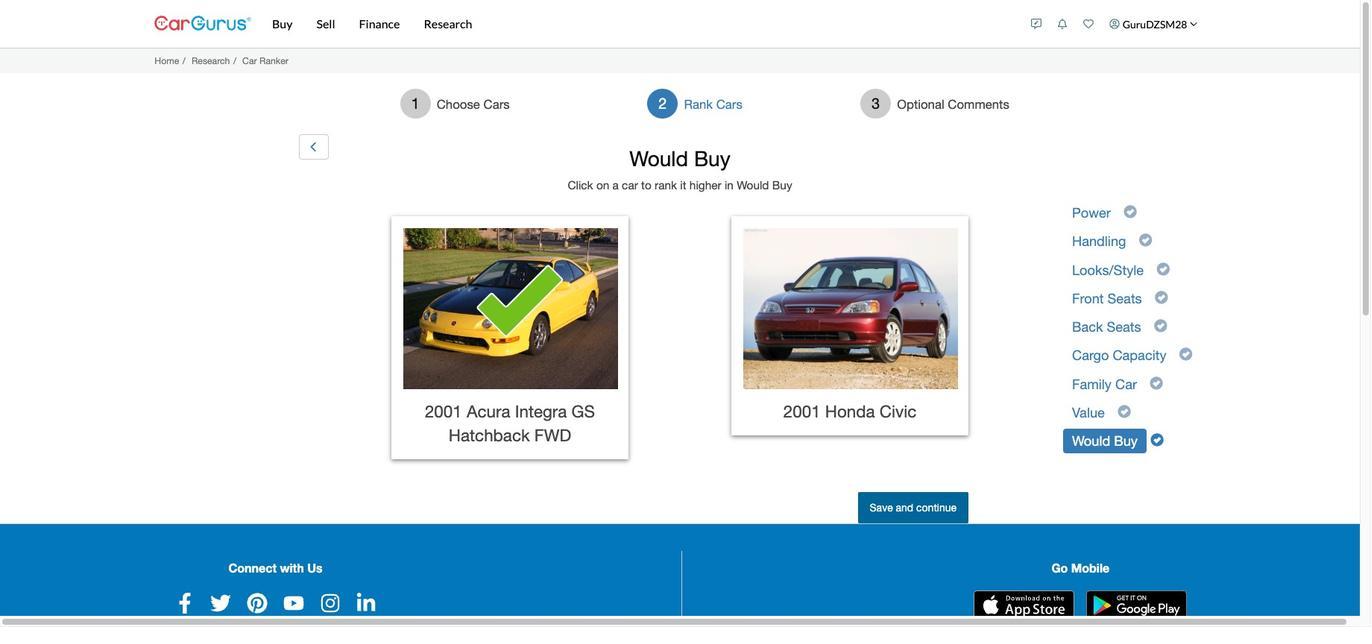Task type: locate. For each thing, give the bounding box(es) containing it.
would right in
[[737, 178, 770, 192]]

go
[[1052, 561, 1069, 575]]

buy
[[272, 16, 293, 31], [694, 146, 731, 171], [773, 178, 793, 192], [1115, 434, 1138, 449]]

1 vertical spatial seats
[[1107, 319, 1142, 335]]

home link
[[155, 55, 179, 66]]

2001 honda civic
[[784, 402, 917, 421]]

sell button
[[305, 0, 347, 48]]

cars
[[484, 97, 510, 112], [717, 97, 743, 112]]

choose cars
[[437, 97, 510, 112]]

cars for 2
[[717, 97, 743, 112]]

would inside would buy link
[[1073, 434, 1111, 449]]

gs
[[572, 402, 595, 421]]

0 horizontal spatial research
[[192, 55, 230, 66]]

ok sign image down family car link
[[1118, 404, 1132, 420]]

and
[[896, 502, 914, 514]]

add a car review image
[[1032, 19, 1042, 29]]

0 vertical spatial ok sign image
[[1155, 289, 1169, 306]]

would down the value link
[[1073, 434, 1111, 449]]

seats inside 'link'
[[1107, 319, 1142, 335]]

would buy click on a car to rank it higher in would buy
[[568, 146, 793, 192]]

would
[[630, 146, 689, 171], [737, 178, 770, 192], [1073, 434, 1111, 449]]

1 horizontal spatial car
[[1116, 376, 1138, 392]]

car
[[243, 55, 257, 66], [1116, 376, 1138, 392]]

front seats
[[1073, 291, 1143, 306]]

/
[[183, 55, 186, 66], [233, 55, 237, 66]]

rank
[[684, 97, 713, 112]]

/ right research link
[[233, 55, 237, 66]]

youtube image
[[283, 593, 304, 614]]

0 horizontal spatial would
[[630, 146, 689, 171]]

0 horizontal spatial 2001
[[425, 402, 462, 421]]

1 horizontal spatial would
[[737, 178, 770, 192]]

instagram image
[[320, 593, 341, 614]]

ok sign image for would buy
[[1151, 432, 1165, 449]]

buy right in
[[773, 178, 793, 192]]

gurudzsm28
[[1123, 18, 1188, 30]]

comments
[[948, 97, 1010, 112]]

ok sign image for back seats
[[1155, 318, 1168, 334]]

buy button
[[260, 0, 305, 48]]

to
[[642, 178, 652, 192]]

connect with us
[[229, 561, 323, 575]]

research link
[[192, 55, 230, 66]]

integra
[[515, 402, 567, 421]]

2001
[[425, 402, 462, 421], [784, 402, 821, 421]]

0 horizontal spatial /
[[183, 55, 186, 66]]

with
[[280, 561, 304, 575]]

2001 left acura
[[425, 402, 462, 421]]

ok sign image
[[1155, 289, 1169, 306], [1155, 318, 1168, 334]]

open notifications image
[[1058, 19, 1068, 29]]

ok sign image right would buy link
[[1151, 432, 1165, 449]]

go mobile
[[1052, 561, 1110, 575]]

1 cars from the left
[[484, 97, 510, 112]]

2001 inside 2001 acura integra gs hatchback fwd
[[425, 402, 462, 421]]

menu bar
[[251, 0, 1024, 48]]

click
[[568, 178, 594, 192]]

2 vertical spatial would
[[1073, 434, 1111, 449]]

sell
[[317, 16, 335, 31]]

seats down looks/style link
[[1108, 291, 1143, 306]]

1 horizontal spatial 2001
[[784, 402, 821, 421]]

a
[[613, 178, 619, 192]]

1 horizontal spatial cars
[[717, 97, 743, 112]]

cars right rank
[[717, 97, 743, 112]]

car down cargo capacity
[[1116, 376, 1138, 392]]

handling
[[1073, 234, 1127, 249]]

1 horizontal spatial /
[[233, 55, 237, 66]]

family
[[1073, 376, 1112, 392]]

would buy
[[1073, 434, 1138, 449]]

2001 left honda
[[784, 402, 821, 421]]

ok sign image
[[1124, 204, 1138, 220], [1140, 232, 1153, 249], [1157, 261, 1171, 277], [1180, 346, 1193, 363], [1150, 375, 1164, 391], [1118, 404, 1132, 420], [1151, 432, 1165, 449]]

1 vertical spatial research
[[192, 55, 230, 66]]

car left ranker at the top left of the page
[[243, 55, 257, 66]]

1 vertical spatial would
[[737, 178, 770, 192]]

twitter image
[[211, 593, 232, 614]]

0 vertical spatial would
[[630, 146, 689, 171]]

2 2001 from the left
[[784, 402, 821, 421]]

0 horizontal spatial cars
[[484, 97, 510, 112]]

would buy link
[[1064, 429, 1147, 454]]

ok sign image right front seats link
[[1155, 289, 1169, 306]]

2001 for 2001 acura integra gs hatchback fwd
[[425, 402, 462, 421]]

ok sign image down capacity
[[1150, 375, 1164, 391]]

2 / from the left
[[233, 55, 237, 66]]

cargo capacity
[[1073, 348, 1167, 364]]

seats up cargo capacity
[[1107, 319, 1142, 335]]

ok sign image for handling
[[1140, 232, 1153, 249]]

save
[[870, 502, 893, 514]]

rank cars
[[684, 97, 743, 112]]

user icon image
[[1110, 19, 1121, 29]]

/ right home link
[[183, 55, 186, 66]]

us
[[307, 561, 323, 575]]

seats for front seats
[[1108, 291, 1143, 306]]

ok sign image right power
[[1124, 204, 1138, 220]]

buy up ranker at the top left of the page
[[272, 16, 293, 31]]

0 vertical spatial research
[[424, 16, 473, 31]]

research right finance
[[424, 16, 473, 31]]

2 horizontal spatial would
[[1073, 434, 1111, 449]]

ok sign image right looks/style link
[[1157, 261, 1171, 277]]

ok sign image right capacity
[[1180, 346, 1193, 363]]

on
[[597, 178, 610, 192]]

1 horizontal spatial research
[[424, 16, 473, 31]]

cargurus logo homepage link image
[[154, 3, 251, 45]]

power link
[[1064, 201, 1120, 225]]

1 vertical spatial ok sign image
[[1155, 318, 1168, 334]]

0 vertical spatial seats
[[1108, 291, 1143, 306]]

seats
[[1108, 291, 1143, 306], [1107, 319, 1142, 335]]

buy down family car
[[1115, 434, 1138, 449]]

ok sign image right 'handling'
[[1140, 232, 1153, 249]]

research
[[424, 16, 473, 31], [192, 55, 230, 66]]

would up rank
[[630, 146, 689, 171]]

0 vertical spatial car
[[243, 55, 257, 66]]

1 2001 from the left
[[425, 402, 462, 421]]

ok sign image up capacity
[[1155, 318, 1168, 334]]

in
[[725, 178, 734, 192]]

cars right choose
[[484, 97, 510, 112]]

acura
[[467, 402, 511, 421]]

it
[[681, 178, 687, 192]]

power
[[1073, 205, 1111, 221]]

finance
[[359, 16, 400, 31]]

seats for back seats
[[1107, 319, 1142, 335]]

research down cargurus logo homepage link link
[[192, 55, 230, 66]]

2 cars from the left
[[717, 97, 743, 112]]



Task type: describe. For each thing, give the bounding box(es) containing it.
back seats link
[[1064, 315, 1151, 340]]

ok sign image for front seats
[[1155, 289, 1169, 306]]

looks/style link
[[1064, 258, 1153, 282]]

front seats link
[[1064, 286, 1152, 311]]

continue
[[917, 502, 957, 514]]

capacity
[[1113, 348, 1167, 364]]

ok sign image for cargo capacity
[[1180, 346, 1193, 363]]

download on the app store image
[[975, 590, 1075, 620]]

0 horizontal spatial car
[[243, 55, 257, 66]]

gurudzsm28 button
[[1102, 3, 1206, 45]]

1 / from the left
[[183, 55, 186, 66]]

hatchback
[[449, 426, 530, 445]]

2
[[659, 95, 667, 112]]

higher
[[690, 178, 722, 192]]

pinterest image
[[247, 593, 268, 614]]

mobile
[[1072, 561, 1110, 575]]

save and continue button
[[858, 492, 969, 523]]

buy up higher on the top right of the page
[[694, 146, 731, 171]]

would for would buy
[[1073, 434, 1111, 449]]

handling link
[[1064, 229, 1136, 254]]

save and continue
[[870, 502, 957, 514]]

rank
[[655, 178, 677, 192]]

fwd
[[535, 426, 572, 445]]

ok sign image for family car
[[1150, 375, 1164, 391]]

gurudzsm28 menu
[[1024, 3, 1206, 45]]

2001 acura integra gs hatchback fwd
[[425, 402, 595, 445]]

linkedin image
[[356, 593, 377, 614]]

back
[[1073, 319, 1104, 335]]

ranker
[[260, 55, 289, 66]]

cargurus logo homepage link link
[[154, 3, 251, 45]]

optional comments
[[898, 97, 1010, 112]]

finance button
[[347, 0, 412, 48]]

looks/style
[[1073, 262, 1144, 278]]

research button
[[412, 0, 484, 48]]

cars for 1
[[484, 97, 510, 112]]

ok sign image for power
[[1124, 204, 1138, 220]]

facebook image
[[174, 593, 195, 614]]

connect
[[229, 561, 277, 575]]

get it on google play image
[[1087, 590, 1188, 620]]

civic
[[880, 402, 917, 421]]

home / research / car ranker
[[155, 55, 289, 66]]

3
[[872, 95, 880, 112]]

family car link
[[1064, 372, 1147, 397]]

home
[[155, 55, 179, 66]]

2001 for 2001 honda civic
[[784, 402, 821, 421]]

choose
[[437, 97, 480, 112]]

chevron down image
[[1191, 20, 1198, 28]]

back seats
[[1073, 319, 1142, 335]]

optional
[[898, 97, 945, 112]]

honda
[[826, 402, 876, 421]]

value
[[1073, 405, 1105, 421]]

ok sign image for looks/style
[[1157, 261, 1171, 277]]

would for would buy click on a car to rank it higher in would buy
[[630, 146, 689, 171]]

1 vertical spatial car
[[1116, 376, 1138, 392]]

menu bar containing buy
[[251, 0, 1024, 48]]

cargo
[[1073, 348, 1110, 364]]

research inside dropdown button
[[424, 16, 473, 31]]

front
[[1073, 291, 1104, 306]]

ok sign image for value
[[1118, 404, 1132, 420]]

car
[[622, 178, 638, 192]]

family car
[[1073, 376, 1138, 392]]

buy inside popup button
[[272, 16, 293, 31]]

saved cars image
[[1084, 19, 1095, 29]]

1
[[411, 95, 420, 112]]

cargo capacity link
[[1064, 343, 1176, 368]]

value link
[[1064, 401, 1114, 425]]



Task type: vqa. For each thing, say whether or not it's contained in the screenshot.


